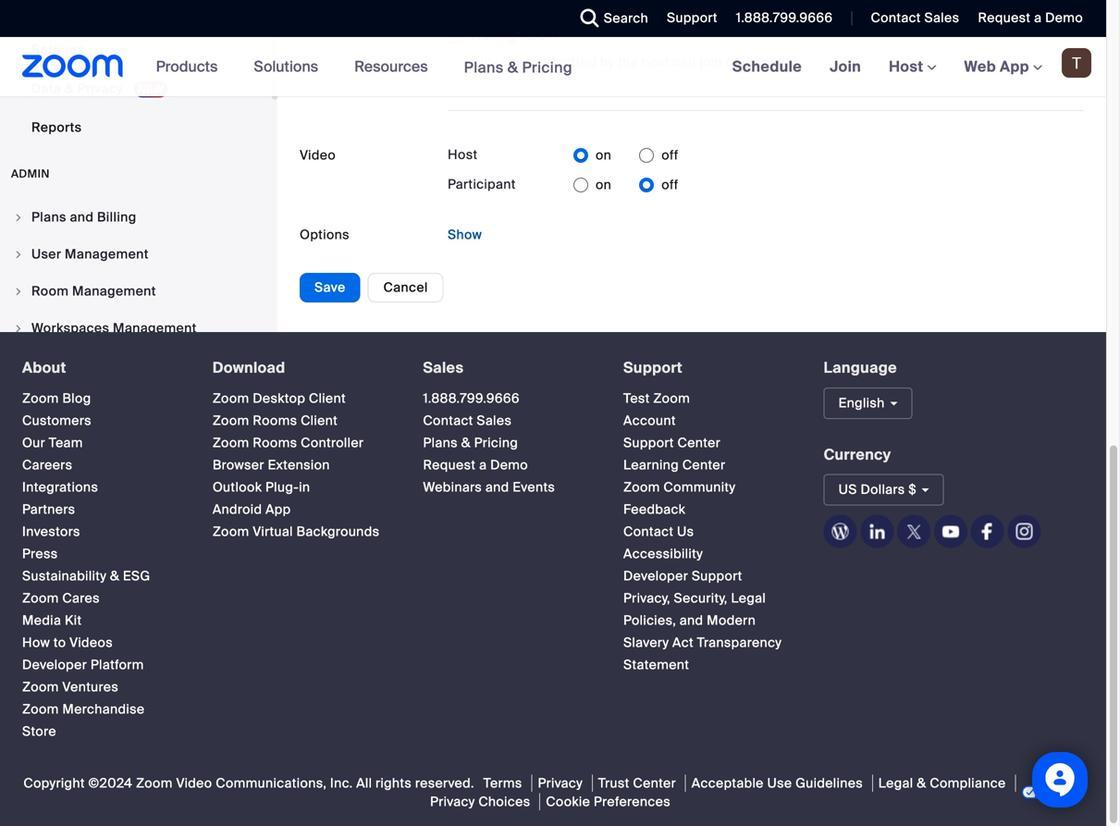 Task type: describe. For each thing, give the bounding box(es) containing it.
1 horizontal spatial request
[[978, 9, 1031, 26]]

developer inside test zoom account support center learning center zoom community feedback contact us accessibility developer support privacy, security, legal policies, and modern slavery act transparency statement
[[624, 568, 689, 585]]

account link
[[624, 412, 676, 429]]

how to videos link
[[22, 634, 113, 651]]

workspaces management
[[31, 320, 197, 337]]

language
[[824, 358, 897, 378]]

room inside security group
[[521, 28, 558, 45]]

preferences
[[594, 793, 671, 810]]

join
[[830, 57, 862, 76]]

acceptable use guidelines link
[[685, 775, 869, 792]]

& inside 1.888.799.9666 contact sales plans & pricing request a demo webinars and events
[[461, 434, 471, 451]]

resources button
[[354, 37, 436, 96]]

reports link
[[0, 109, 272, 146]]

participant option group
[[574, 170, 679, 200]]

inc.
[[330, 775, 353, 792]]

join
[[700, 54, 723, 71]]

solutions button
[[254, 37, 327, 96]]

1 horizontal spatial legal
[[879, 775, 914, 792]]

copyright ©2024 zoom video communications, inc. all rights reserved. terms
[[23, 775, 523, 792]]

admin menu menu
[[0, 200, 272, 459]]

contact sales
[[871, 9, 960, 26]]

data & privacy link
[[0, 71, 272, 108]]

backgrounds
[[297, 523, 380, 540]]

1 vertical spatial sales
[[423, 358, 464, 378]]

admin
[[11, 167, 50, 181]]

statement
[[624, 656, 690, 673]]

schedule link
[[719, 37, 816, 96]]

2 horizontal spatial sales
[[925, 9, 960, 26]]

management for user management
[[65, 246, 149, 263]]

trust center
[[598, 775, 676, 792]]

0 vertical spatial client
[[309, 390, 346, 407]]

zoom desktop client link
[[213, 390, 346, 407]]

in
[[299, 479, 310, 496]]

app inside the meetings navigation
[[1000, 57, 1030, 76]]

off for participant
[[662, 176, 679, 194]]

0 vertical spatial center
[[678, 434, 721, 451]]

request a demo
[[978, 9, 1084, 26]]

careers
[[22, 456, 72, 474]]

choices
[[479, 793, 531, 810]]

data & privacy
[[31, 80, 127, 97]]

settings link
[[0, 32, 272, 69]]

pricing inside product information navigation
[[522, 58, 573, 77]]

on for participant
[[596, 176, 612, 194]]

developer inside zoom blog customers our team careers integrations partners investors press sustainability & esg zoom cares media kit how to videos developer platform zoom ventures zoom merchandise store
[[22, 656, 87, 673]]

room management menu item
[[0, 274, 272, 309]]

show button
[[448, 220, 482, 250]]

act
[[673, 634, 694, 651]]

1 vertical spatial client
[[301, 412, 338, 429]]

1 vertical spatial host
[[448, 146, 478, 163]]

off for host
[[662, 147, 679, 164]]

about link
[[22, 358, 66, 378]]

slavery
[[624, 634, 669, 651]]

room management
[[31, 283, 156, 300]]

zoom ventures link
[[22, 679, 119, 696]]

legal & compliance link
[[872, 775, 1012, 792]]

meeting
[[750, 54, 802, 71]]

terms link
[[478, 775, 528, 792]]

careers link
[[22, 456, 72, 474]]

to
[[54, 634, 66, 651]]

cookie preferences link
[[540, 793, 676, 810]]

extension
[[268, 456, 330, 474]]

zoom blog link
[[22, 390, 91, 407]]

test
[[624, 390, 650, 407]]

user
[[31, 246, 61, 263]]

2 rooms from the top
[[253, 434, 297, 451]]

options
[[300, 226, 350, 244]]

investors link
[[22, 523, 80, 540]]

app inside zoom desktop client zoom rooms client zoom rooms controller browser extension outlook plug-in android app zoom virtual backgrounds
[[266, 501, 291, 518]]

acceptable use guidelines
[[692, 775, 863, 792]]

communications,
[[216, 775, 327, 792]]

test zoom link
[[624, 390, 690, 407]]

zoom virtual backgrounds link
[[213, 523, 380, 540]]

save
[[315, 279, 346, 296]]

1 vertical spatial video
[[176, 775, 212, 792]]

download link
[[213, 358, 285, 378]]

english button
[[824, 388, 913, 419]]

1.888.799.9666 contact sales plans & pricing request a demo webinars and events
[[423, 390, 555, 496]]

security group
[[448, 0, 1084, 72]]

cancel
[[384, 279, 428, 296]]

blog
[[62, 390, 91, 407]]

1 horizontal spatial a
[[1035, 9, 1042, 26]]

show
[[448, 226, 482, 244]]

right image for user management
[[13, 249, 24, 260]]

sustainability & esg link
[[22, 568, 150, 585]]

feedback
[[624, 501, 686, 518]]

products
[[156, 57, 218, 76]]

& inside zoom blog customers our team careers integrations partners investors press sustainability & esg zoom cares media kit how to videos developer platform zoom ventures zoom merchandise store
[[110, 568, 120, 585]]

android
[[213, 501, 262, 518]]

security,
[[674, 590, 728, 607]]

plans for plans and billing
[[31, 209, 66, 226]]

zoom logo image
[[22, 55, 124, 78]]

webinars and events link
[[423, 479, 555, 496]]

participant
[[448, 176, 516, 193]]

$
[[909, 481, 917, 498]]

your
[[1055, 775, 1083, 792]]

workspaces management menu item
[[0, 311, 272, 346]]

legal inside test zoom account support center learning center zoom community feedback contact us accessibility developer support privacy, security, legal policies, and modern slavery act transparency statement
[[731, 590, 766, 607]]

demo inside 1.888.799.9666 contact sales plans & pricing request a demo webinars and events
[[491, 456, 528, 474]]

support down account
[[624, 434, 674, 451]]

privacy inside your privacy choices
[[430, 793, 475, 810]]

feedback button
[[624, 501, 686, 518]]

events
[[513, 479, 555, 496]]

1 horizontal spatial demo
[[1046, 9, 1084, 26]]

developer platform link
[[22, 656, 144, 673]]

and inside menu item
[[70, 209, 94, 226]]

desktop
[[253, 390, 306, 407]]

privacy inside personal menu menu
[[78, 80, 123, 97]]

esg
[[123, 568, 150, 585]]

1 rooms from the top
[[253, 412, 297, 429]]

investors
[[22, 523, 80, 540]]

& for plans
[[508, 58, 518, 77]]

host option group
[[574, 141, 679, 170]]

us dollars $
[[839, 481, 917, 498]]

sales link
[[423, 358, 464, 378]]

billing
[[97, 209, 137, 226]]



Task type: vqa. For each thing, say whether or not it's contained in the screenshot.
the Select Country text field
no



Task type: locate. For each thing, give the bounding box(es) containing it.
1 vertical spatial on
[[596, 176, 612, 194]]

1 horizontal spatial developer
[[624, 568, 689, 585]]

4 right image from the top
[[13, 323, 24, 334]]

2 vertical spatial privacy
[[430, 793, 475, 810]]

support up can
[[667, 9, 718, 26]]

right image inside workspaces management menu item
[[13, 323, 24, 334]]

schedule
[[733, 57, 802, 76]]

management inside room management menu item
[[72, 283, 156, 300]]

right image up about
[[13, 323, 24, 334]]

legal right guidelines
[[879, 775, 914, 792]]

1 vertical spatial a
[[479, 456, 487, 474]]

support up test zoom link
[[624, 358, 683, 378]]

privacy link
[[532, 775, 589, 792]]

resources
[[354, 57, 428, 76]]

only
[[470, 54, 498, 71]]

1 horizontal spatial video
[[300, 147, 336, 164]]

0 horizontal spatial demo
[[491, 456, 528, 474]]

©2024
[[88, 775, 133, 792]]

media
[[22, 612, 61, 629]]

privacy down 'zoom logo'
[[78, 80, 123, 97]]

1 on from the top
[[596, 147, 612, 164]]

0 vertical spatial pricing
[[522, 58, 573, 77]]

cares
[[62, 590, 100, 607]]

zoom cares link
[[22, 590, 100, 607]]

press link
[[22, 545, 58, 562]]

app down plug-
[[266, 501, 291, 518]]

0 vertical spatial app
[[1000, 57, 1030, 76]]

1 vertical spatial legal
[[879, 775, 914, 792]]

plans and billing menu item
[[0, 200, 272, 235]]

management down billing
[[65, 246, 149, 263]]

right image
[[13, 212, 24, 223], [13, 249, 24, 260], [13, 286, 24, 297], [13, 323, 24, 334]]

1.888.799.9666 down sales 'link'
[[423, 390, 520, 407]]

plans up user
[[31, 209, 66, 226]]

sales up 1.888.799.9666 link
[[423, 358, 464, 378]]

personal menu menu
[[0, 0, 272, 148]]

off inside host option group
[[662, 147, 679, 164]]

users
[[502, 54, 537, 71]]

1 horizontal spatial the
[[726, 54, 747, 71]]

request inside 1.888.799.9666 contact sales plans & pricing request a demo webinars and events
[[423, 456, 476, 474]]

reserved.
[[415, 775, 475, 792]]

trust center link
[[592, 775, 682, 792]]

your privacy choices
[[430, 775, 1083, 810]]

rights
[[376, 775, 412, 792]]

0 vertical spatial a
[[1035, 9, 1042, 26]]

1 vertical spatial pricing
[[474, 434, 518, 451]]

privacy,
[[624, 590, 671, 607]]

data
[[31, 80, 61, 97]]

team
[[49, 434, 83, 451]]

developer down accessibility link
[[624, 568, 689, 585]]

0 horizontal spatial host
[[448, 146, 478, 163]]

right image for plans and billing
[[13, 212, 24, 223]]

2 horizontal spatial and
[[680, 612, 704, 629]]

off up participant option group
[[662, 147, 679, 164]]

0 vertical spatial demo
[[1046, 9, 1084, 26]]

management for workspaces management
[[113, 320, 197, 337]]

0 vertical spatial request
[[978, 9, 1031, 26]]

zoom merchandise store link
[[22, 701, 145, 740]]

plans & pricing link
[[464, 58, 573, 77], [464, 58, 573, 77], [423, 434, 518, 451]]

privacy
[[78, 80, 123, 97], [538, 775, 583, 792], [430, 793, 475, 810]]

rooms down zoom rooms client link
[[253, 434, 297, 451]]

privacy, security, legal policies, and modern slavery act transparency statement link
[[624, 590, 782, 673]]

legal up modern
[[731, 590, 766, 607]]

product information navigation
[[142, 37, 587, 98]]

contact down feedback
[[624, 523, 674, 540]]

0 vertical spatial privacy
[[78, 80, 123, 97]]

reports
[[31, 119, 82, 136]]

1 vertical spatial off
[[662, 176, 679, 194]]

trust
[[598, 775, 630, 792]]

0 vertical spatial 1.888.799.9666
[[736, 9, 833, 26]]

partners
[[22, 501, 75, 518]]

0 horizontal spatial privacy
[[78, 80, 123, 97]]

contact inside test zoom account support center learning center zoom community feedback contact us accessibility developer support privacy, security, legal policies, and modern slavery act transparency statement
[[624, 523, 674, 540]]

1 vertical spatial app
[[266, 501, 291, 518]]

1 off from the top
[[662, 147, 679, 164]]

banner
[[0, 37, 1107, 98]]

plans inside 1.888.799.9666 contact sales plans & pricing request a demo webinars and events
[[423, 434, 458, 451]]

& for data
[[65, 80, 74, 97]]

0 horizontal spatial 1.888.799.9666
[[423, 390, 520, 407]]

right image inside room management menu item
[[13, 286, 24, 297]]

host inside the meetings navigation
[[889, 57, 928, 76]]

& for legal
[[917, 775, 927, 792]]

rooms
[[253, 412, 297, 429], [253, 434, 297, 451]]

plans up webinars on the bottom left of the page
[[423, 434, 458, 451]]

center up learning center link
[[678, 434, 721, 451]]

off down host option group
[[662, 176, 679, 194]]

3 right image from the top
[[13, 286, 24, 297]]

0 vertical spatial video
[[300, 147, 336, 164]]

privacy up cookie
[[538, 775, 583, 792]]

0 horizontal spatial a
[[479, 456, 487, 474]]

host up the participant
[[448, 146, 478, 163]]

a
[[1035, 9, 1042, 26], [479, 456, 487, 474]]

center up "preferences"
[[633, 775, 676, 792]]

& down 'zoom logo'
[[65, 80, 74, 97]]

waiting room
[[470, 28, 558, 45]]

and up act
[[680, 612, 704, 629]]

demo up profile picture
[[1046, 9, 1084, 26]]

banner containing products
[[0, 37, 1107, 98]]

developer down to
[[22, 656, 87, 673]]

& right only
[[508, 58, 518, 77]]

the
[[618, 54, 639, 71], [726, 54, 747, 71]]

0 vertical spatial legal
[[731, 590, 766, 607]]

1 vertical spatial 1.888.799.9666
[[423, 390, 520, 407]]

& left compliance in the right of the page
[[917, 775, 927, 792]]

& left esg
[[110, 568, 120, 585]]

zoom community link
[[624, 479, 736, 496]]

& down 1.888.799.9666 link
[[461, 434, 471, 451]]

0 horizontal spatial the
[[618, 54, 639, 71]]

right image left user
[[13, 249, 24, 260]]

center up community
[[683, 456, 726, 474]]

0 horizontal spatial and
[[70, 209, 94, 226]]

& inside product information navigation
[[508, 58, 518, 77]]

1 horizontal spatial plans
[[423, 434, 458, 451]]

2 vertical spatial management
[[113, 320, 197, 337]]

request up 'web app' dropdown button
[[978, 9, 1031, 26]]

1 horizontal spatial app
[[1000, 57, 1030, 76]]

1 horizontal spatial privacy
[[430, 793, 475, 810]]

0 vertical spatial on
[[596, 147, 612, 164]]

plans for plans & pricing
[[464, 58, 504, 77]]

1 vertical spatial developer
[[22, 656, 87, 673]]

video left communications,
[[176, 775, 212, 792]]

on for host
[[596, 147, 612, 164]]

demo up webinars and events link
[[491, 456, 528, 474]]

plans & pricing
[[464, 58, 573, 77]]

on up participant option group
[[596, 147, 612, 164]]

a up webinars and events link
[[479, 456, 487, 474]]

1 horizontal spatial and
[[486, 479, 509, 496]]

management inside user management menu item
[[65, 246, 149, 263]]

and inside 1.888.799.9666 contact sales plans & pricing request a demo webinars and events
[[486, 479, 509, 496]]

2 vertical spatial contact
[[624, 523, 674, 540]]

1 horizontal spatial room
[[521, 28, 558, 45]]

1 vertical spatial rooms
[[253, 434, 297, 451]]

client
[[309, 390, 346, 407], [301, 412, 338, 429]]

0 vertical spatial contact
[[871, 9, 921, 26]]

right image down admin
[[13, 212, 24, 223]]

1 horizontal spatial contact
[[624, 523, 674, 540]]

1 vertical spatial plans
[[31, 209, 66, 226]]

and left events
[[486, 479, 509, 496]]

& inside personal menu menu
[[65, 80, 74, 97]]

plans down the "waiting"
[[464, 58, 504, 77]]

1 vertical spatial center
[[683, 456, 726, 474]]

2 horizontal spatial plans
[[464, 58, 504, 77]]

integrations
[[22, 479, 98, 496]]

2 vertical spatial sales
[[477, 412, 512, 429]]

host button
[[889, 57, 937, 76]]

room down user
[[31, 283, 69, 300]]

plans
[[464, 58, 504, 77], [31, 209, 66, 226], [423, 434, 458, 451]]

off inside participant option group
[[662, 176, 679, 194]]

products button
[[156, 37, 226, 96]]

accessibility
[[624, 545, 703, 562]]

1 vertical spatial privacy
[[538, 775, 583, 792]]

accessibility link
[[624, 545, 703, 562]]

user management menu item
[[0, 237, 272, 272]]

request a demo link
[[964, 0, 1107, 37], [978, 9, 1084, 26], [423, 456, 528, 474]]

browser extension link
[[213, 456, 330, 474]]

controller
[[301, 434, 364, 451]]

0 horizontal spatial room
[[31, 283, 69, 300]]

contact sales link
[[857, 0, 964, 37], [871, 9, 960, 26], [423, 412, 512, 429]]

2 horizontal spatial contact
[[871, 9, 921, 26]]

room up users
[[521, 28, 558, 45]]

a up 'web app' dropdown button
[[1035, 9, 1042, 26]]

1 horizontal spatial pricing
[[522, 58, 573, 77]]

profile picture image
[[1062, 48, 1092, 78]]

support up security,
[[692, 568, 743, 585]]

support
[[667, 9, 718, 26], [624, 358, 683, 378], [624, 434, 674, 451], [692, 568, 743, 585]]

0 horizontal spatial legal
[[731, 590, 766, 607]]

right image for room management
[[13, 286, 24, 297]]

2 vertical spatial center
[[633, 775, 676, 792]]

1 vertical spatial contact
[[423, 412, 473, 429]]

and
[[70, 209, 94, 226], [486, 479, 509, 496], [680, 612, 704, 629]]

0 horizontal spatial plans
[[31, 209, 66, 226]]

our
[[22, 434, 45, 451]]

video
[[300, 147, 336, 164], [176, 775, 212, 792]]

compliance
[[930, 775, 1006, 792]]

media kit link
[[22, 612, 82, 629]]

0 horizontal spatial request
[[423, 456, 476, 474]]

management inside workspaces management menu item
[[113, 320, 197, 337]]

solutions
[[254, 57, 318, 76]]

right image inside plans and billing menu item
[[13, 212, 24, 223]]

management up workspaces management
[[72, 283, 156, 300]]

1.888.799.9666 inside 1.888.799.9666 contact sales plans & pricing request a demo webinars and events
[[423, 390, 520, 407]]

zoom rooms controller link
[[213, 434, 364, 451]]

on inside participant option group
[[596, 176, 612, 194]]

zoom rooms client link
[[213, 412, 338, 429]]

room
[[521, 28, 558, 45], [31, 283, 69, 300]]

guidelines
[[796, 775, 863, 792]]

1.888.799.9666 for 1.888.799.9666 contact sales plans & pricing request a demo webinars and events
[[423, 390, 520, 407]]

host
[[642, 54, 670, 71]]

on inside host option group
[[596, 147, 612, 164]]

rooms down the desktop
[[253, 412, 297, 429]]

workspaces
[[31, 320, 109, 337]]

english
[[839, 394, 885, 412]]

the right by
[[618, 54, 639, 71]]

1 horizontal spatial 1.888.799.9666
[[736, 9, 833, 26]]

1.888.799.9666 up meeting
[[736, 9, 833, 26]]

1 horizontal spatial sales
[[477, 412, 512, 429]]

request up webinars on the bottom left of the page
[[423, 456, 476, 474]]

the right join
[[726, 54, 747, 71]]

meetings navigation
[[719, 37, 1107, 98]]

integrations link
[[22, 479, 98, 496]]

terms
[[484, 775, 523, 792]]

sales up host "dropdown button"
[[925, 9, 960, 26]]

on
[[596, 147, 612, 164], [596, 176, 612, 194]]

policies,
[[624, 612, 676, 629]]

contact up host "dropdown button"
[[871, 9, 921, 26]]

1 right image from the top
[[13, 212, 24, 223]]

and inside test zoom account support center learning center zoom community feedback contact us accessibility developer support privacy, security, legal policies, and modern slavery act transparency statement
[[680, 612, 704, 629]]

0 vertical spatial developer
[[624, 568, 689, 585]]

2 on from the top
[[596, 176, 612, 194]]

2 vertical spatial plans
[[423, 434, 458, 451]]

0 vertical spatial sales
[[925, 9, 960, 26]]

search button
[[567, 0, 653, 37]]

zoom
[[22, 390, 59, 407], [213, 390, 249, 407], [654, 390, 690, 407], [213, 412, 249, 429], [213, 434, 249, 451], [624, 479, 660, 496], [213, 523, 249, 540], [22, 590, 59, 607], [22, 679, 59, 696], [22, 701, 59, 718], [136, 775, 173, 792]]

pricing inside 1.888.799.9666 contact sales plans & pricing request a demo webinars and events
[[474, 434, 518, 451]]

0 horizontal spatial contact
[[423, 412, 473, 429]]

admitted
[[540, 54, 597, 71]]

on down host option group
[[596, 176, 612, 194]]

1 horizontal spatial host
[[889, 57, 928, 76]]

2 the from the left
[[726, 54, 747, 71]]

0 horizontal spatial developer
[[22, 656, 87, 673]]

app right web
[[1000, 57, 1030, 76]]

2 vertical spatial and
[[680, 612, 704, 629]]

2 horizontal spatial privacy
[[538, 775, 583, 792]]

0 horizontal spatial pricing
[[474, 434, 518, 451]]

1.888.799.9666 for 1.888.799.9666
[[736, 9, 833, 26]]

privacy down "reserved."
[[430, 793, 475, 810]]

about
[[22, 358, 66, 378]]

2 off from the top
[[662, 176, 679, 194]]

us dollars $ button
[[824, 474, 944, 506]]

1 vertical spatial management
[[72, 283, 156, 300]]

pricing up webinars and events link
[[474, 434, 518, 451]]

1.888.799.9666 button
[[722, 0, 838, 37], [736, 9, 833, 26]]

1 vertical spatial request
[[423, 456, 476, 474]]

video up the options
[[300, 147, 336, 164]]

management down room management menu item
[[113, 320, 197, 337]]

plans and billing
[[31, 209, 137, 226]]

0 vertical spatial management
[[65, 246, 149, 263]]

0 vertical spatial plans
[[464, 58, 504, 77]]

a inside 1.888.799.9666 contact sales plans & pricing request a demo webinars and events
[[479, 456, 487, 474]]

room inside menu item
[[31, 283, 69, 300]]

and left billing
[[70, 209, 94, 226]]

0 vertical spatial room
[[521, 28, 558, 45]]

contact down 1.888.799.9666 link
[[423, 412, 473, 429]]

plans inside menu item
[[31, 209, 66, 226]]

1 vertical spatial and
[[486, 479, 509, 496]]

1 vertical spatial room
[[31, 283, 69, 300]]

management for room management
[[72, 283, 156, 300]]

0 horizontal spatial app
[[266, 501, 291, 518]]

1 the from the left
[[618, 54, 639, 71]]

plans inside product information navigation
[[464, 58, 504, 77]]

0 vertical spatial and
[[70, 209, 94, 226]]

host down contact sales at the top right of page
[[889, 57, 928, 76]]

support link
[[653, 0, 722, 37], [667, 9, 718, 26], [624, 358, 683, 378]]

kit
[[65, 612, 82, 629]]

pricing down waiting room
[[522, 58, 573, 77]]

0 horizontal spatial video
[[176, 775, 212, 792]]

developer support link
[[624, 568, 743, 585]]

test zoom account support center learning center zoom community feedback contact us accessibility developer support privacy, security, legal policies, and modern slavery act transparency statement
[[624, 390, 782, 673]]

right image left room management
[[13, 286, 24, 297]]

contact inside 1.888.799.9666 contact sales plans & pricing request a demo webinars and events
[[423, 412, 473, 429]]

0 horizontal spatial sales
[[423, 358, 464, 378]]

sales down 1.888.799.9666 link
[[477, 412, 512, 429]]

0 vertical spatial host
[[889, 57, 928, 76]]

0 vertical spatial off
[[662, 147, 679, 164]]

2 right image from the top
[[13, 249, 24, 260]]

right image for workspaces management
[[13, 323, 24, 334]]

sales inside 1.888.799.9666 contact sales plans & pricing request a demo webinars and events
[[477, 412, 512, 429]]

dollars
[[861, 481, 905, 498]]

cookie preferences
[[546, 793, 671, 810]]

right image inside user management menu item
[[13, 249, 24, 260]]

customers link
[[22, 412, 92, 429]]

1 vertical spatial demo
[[491, 456, 528, 474]]

0 vertical spatial rooms
[[253, 412, 297, 429]]



